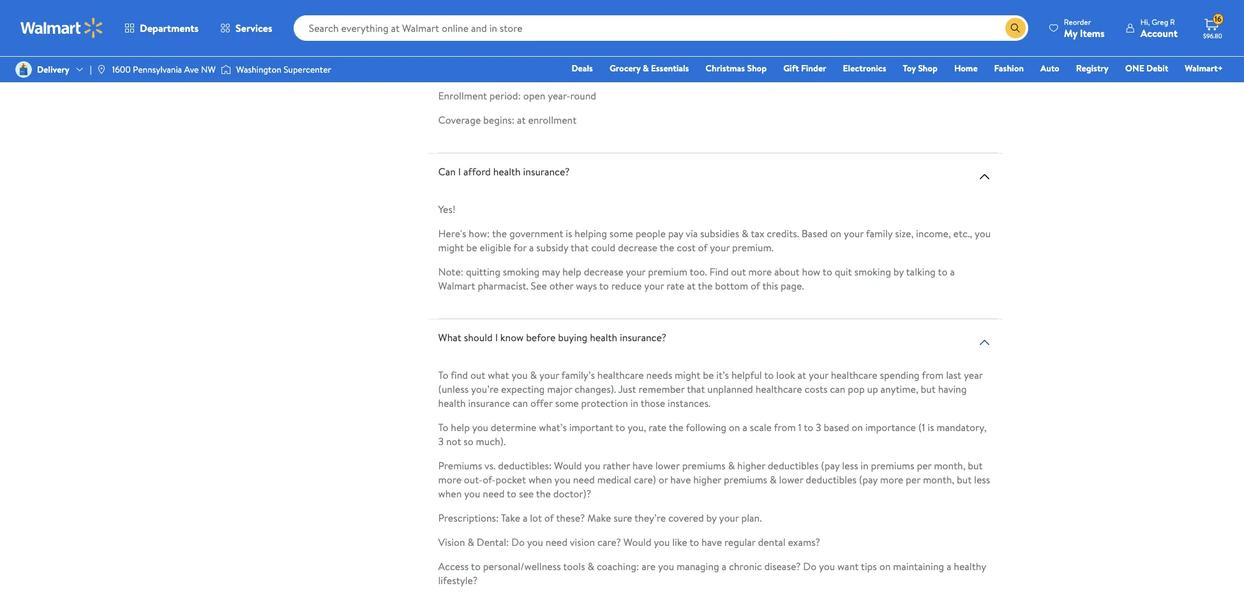 Task type: vqa. For each thing, say whether or not it's contained in the screenshot.
Exercise & Fitness
no



Task type: describe. For each thing, give the bounding box(es) containing it.
you inside here's how: the government is helping some people pay via subsidies & tax credits. based on your family size, income, etc., you might be eligible for a subsidy that could decrease the cost of your premium.
[[975, 227, 991, 241]]

just
[[618, 382, 636, 396]]

to help you determine what's important to you, rate the following on a scale from 1 to 3 based on importance (1 is mandatory, 3 not so much).
[[438, 421, 987, 449]]

1 horizontal spatial (pay
[[859, 473, 878, 487]]

premiums down importance
[[871, 459, 914, 473]]

but inside to find out what you & your family's healthcare needs might be it's helpful to look at your healthcare spending from last year (unless you're expecting major changes). just remember that unplanned healthcare costs can pop up anytime, but having health insurance can offer some protection in those instances.
[[921, 382, 936, 396]]

might inside here's how: the government is helping some people pay via subsidies & tax credits. based on your family size, income, etc., you might be eligible for a subsidy that could decrease the cost of your premium.
[[438, 241, 464, 255]]

dental:
[[477, 536, 509, 550]]

you right "are"
[[658, 560, 674, 574]]

to right 1
[[804, 421, 813, 435]]

out inside note: quitting smoking may help decrease your premium too. find out more about how to quit smoking by talking to a walmart pharmacist. see other ways to reduce your rate at the bottom of this page.
[[731, 265, 746, 279]]

children's
[[438, 12, 482, 26]]

coverage
[[438, 113, 481, 127]]

2 horizontal spatial healthcare
[[831, 368, 877, 382]]

1 horizontal spatial have
[[670, 473, 691, 487]]

by inside note: quitting smoking may help decrease your premium too. find out more about how to quit smoking by talking to a walmart pharmacist. see other ways to reduce your rate at the bottom of this page.
[[893, 265, 904, 279]]

grocery
[[610, 62, 641, 75]]

scale
[[750, 421, 772, 435]]

$96.80
[[1203, 31, 1222, 40]]

so
[[464, 435, 473, 449]]

every
[[874, 36, 898, 50]]

before
[[526, 331, 556, 345]]

pharmacist.
[[478, 279, 528, 293]]

a inside here's how: the government is helping some people pay via subsidies & tax credits. based on your family size, income, etc., you might be eligible for a subsidy that could decrease the cost of your premium.
[[529, 241, 534, 255]]

about
[[774, 265, 800, 279]]

on inside covers children of families who don't qualify for medicaid, but can't afford to buy health insurance. every state operates its own chip, often with a unique name—some states combine medicaid & chip. you can apply on the health insurance marketplace.
[[843, 50, 854, 64]]

round
[[570, 89, 596, 103]]

0 horizontal spatial have
[[632, 459, 653, 473]]

 image for 1600 pennsylvania ave nw
[[97, 64, 107, 75]]

family's
[[561, 368, 595, 382]]

to left quit
[[823, 265, 832, 279]]

your left premium
[[626, 265, 646, 279]]

deals
[[572, 62, 593, 75]]

0 horizontal spatial insurance
[[517, 12, 559, 26]]

a left lot on the left
[[523, 511, 528, 525]]

you right see
[[554, 473, 571, 487]]

 image for washington supercenter
[[221, 63, 231, 76]]

income,
[[916, 227, 951, 241]]

would inside premiums vs. deductibles: would you rather have lower premiums & higher deductibles (pay less in premiums per month, but more out-of-pocket when you need medical care) or have higher premiums & lower deductibles (pay more per month, but less when you need to see the doctor)?
[[554, 459, 582, 473]]

1 horizontal spatial less
[[974, 473, 990, 487]]

washington
[[236, 63, 281, 76]]

know
[[500, 331, 524, 345]]

fashion link
[[988, 61, 1030, 75]]

2 horizontal spatial need
[[573, 473, 595, 487]]

your up find
[[710, 241, 730, 255]]

qualify
[[604, 36, 633, 50]]

one debit link
[[1119, 61, 1174, 75]]

they're
[[635, 511, 666, 525]]

Search search field
[[293, 15, 1028, 41]]

walmart+
[[1185, 62, 1223, 75]]

reorder
[[1064, 16, 1091, 27]]

states
[[632, 50, 658, 64]]

like
[[672, 536, 687, 550]]

month, down the (1
[[923, 473, 954, 487]]

out-
[[464, 473, 483, 487]]

personal/wellness
[[483, 560, 561, 574]]

enrollment
[[528, 113, 577, 127]]

program
[[562, 12, 600, 26]]

you left rather
[[584, 459, 600, 473]]

pennsylvania
[[133, 63, 182, 76]]

enrollment period: open year-round
[[438, 89, 596, 103]]

on right based
[[852, 421, 863, 435]]

in inside premiums vs. deductibles: would you rather have lower premiums & higher deductibles (pay less in premiums per month, but more out-of-pocket when you need medical care) or have higher premiums & lower deductibles (pay more per month, but less when you need to see the doctor)?
[[861, 459, 868, 473]]

help inside note: quitting smoking may help decrease your premium too. find out more about how to quit smoking by talking to a walmart pharmacist. see other ways to reduce your rate at the bottom of this page.
[[562, 265, 581, 279]]

you inside to help you determine what's important to you, rate the following on a scale from 1 to 3 based on importance (1 is mandatory, 3 not so much).
[[472, 421, 488, 435]]

important
[[569, 421, 613, 435]]

1 horizontal spatial 3
[[816, 421, 821, 435]]

premiums down to help you determine what's important to you, rate the following on a scale from 1 to 3 based on importance (1 is mandatory, 3 not so much).
[[682, 459, 726, 473]]

to inside to find out what you & your family's healthcare needs might be it's helpful to look at your healthcare spending from last year (unless you're expecting major changes). just remember that unplanned healthcare costs can pop up anytime, but having health insurance can offer some protection in those instances.
[[764, 368, 774, 382]]

decrease inside note: quitting smoking may help decrease your premium too. find out more about how to quit smoking by talking to a walmart pharmacist. see other ways to reduce your rate at the bottom of this page.
[[584, 265, 623, 279]]

auto link
[[1035, 61, 1065, 75]]

help inside to help you determine what's important to you, rate the following on a scale from 1 to 3 based on importance (1 is mandatory, 3 not so much).
[[451, 421, 470, 435]]

major
[[547, 382, 572, 396]]

more inside note: quitting smoking may help decrease your premium too. find out more about how to quit smoking by talking to a walmart pharmacist. see other ways to reduce your rate at the bottom of this page.
[[748, 265, 772, 279]]

1600 pennsylvania ave nw
[[112, 63, 216, 76]]

to left "you,"
[[616, 421, 625, 435]]

on inside here's how: the government is helping some people pay via subsidies & tax credits. based on your family size, income, etc., you might be eligible for a subsidy that could decrease the cost of your premium.
[[830, 227, 841, 241]]

1 horizontal spatial higher
[[737, 459, 765, 473]]

much).
[[476, 435, 506, 449]]

you inside to find out what you & your family's healthcare needs might be it's helpful to look at your healthcare spending from last year (unless you're expecting major changes). just remember that unplanned healthcare costs can pop up anytime, but having health insurance can offer some protection in those instances.
[[512, 368, 528, 382]]

2 smoking from the left
[[854, 265, 891, 279]]

0 horizontal spatial (pay
[[821, 459, 840, 473]]

0 horizontal spatial need
[[483, 487, 505, 501]]

& down "scale"
[[770, 473, 777, 487]]

walmart
[[438, 279, 475, 293]]

you're
[[471, 382, 499, 396]]

to inside access to personal/wellness tools & coaching: are you managing a chronic disease? do you want tips on maintaining a healthy lifestyle?
[[471, 560, 481, 574]]

grocery & essentials link
[[604, 61, 695, 75]]

are
[[642, 560, 656, 574]]

& inside covers children of families who don't qualify for medicaid, but can't afford to buy health insurance. every state operates its own chip, often with a unique name—some states combine medicaid & chip. you can apply on the health insurance marketplace.
[[744, 50, 750, 64]]

following
[[686, 421, 726, 435]]

ave
[[184, 63, 199, 76]]

shop for toy shop
[[918, 62, 938, 75]]

lot
[[530, 511, 542, 525]]

0 vertical spatial at
[[517, 113, 526, 127]]

the inside to help you determine what's important to you, rate the following on a scale from 1 to 3 based on importance (1 is mandatory, 3 not so much).
[[669, 421, 684, 435]]

the inside note: quitting smoking may help decrease your premium too. find out more about how to quit smoking by talking to a walmart pharmacist. see other ways to reduce your rate at the bottom of this page.
[[698, 279, 713, 293]]

& right vision
[[467, 536, 474, 550]]

importance
[[865, 421, 916, 435]]

to right "like" at the bottom right
[[689, 536, 699, 550]]

health inside to find out what you & your family's healthcare needs might be it's helpful to look at your healthcare spending from last year (unless you're expecting major changes). just remember that unplanned healthcare costs can pop up anytime, but having health insurance can offer some protection in those instances.
[[438, 396, 466, 410]]

you left want in the right bottom of the page
[[819, 560, 835, 574]]

managing
[[677, 560, 719, 574]]

2 horizontal spatial more
[[880, 473, 903, 487]]

here's
[[438, 227, 466, 241]]

having
[[938, 382, 967, 396]]

one
[[1125, 62, 1144, 75]]

want
[[837, 560, 859, 574]]

see
[[519, 487, 534, 501]]

look
[[776, 368, 795, 382]]

gift finder link
[[778, 61, 832, 75]]

what should i know before buying health insurance? image
[[977, 335, 992, 350]]

walmart+ link
[[1179, 61, 1229, 75]]

how:
[[469, 227, 490, 241]]

1 horizontal spatial i
[[495, 331, 498, 345]]

don't
[[579, 36, 602, 50]]

deals link
[[566, 61, 599, 75]]

at inside to find out what you & your family's healthcare needs might be it's helpful to look at your healthcare spending from last year (unless you're expecting major changes). just remember that unplanned healthcare costs can pop up anytime, but having health insurance can offer some protection in those instances.
[[798, 368, 806, 382]]

what
[[438, 331, 461, 345]]

deductibles down based
[[806, 473, 857, 487]]

bottom
[[715, 279, 748, 293]]

you,
[[628, 421, 646, 435]]

family
[[866, 227, 893, 241]]

chronic
[[729, 560, 762, 574]]

1 horizontal spatial lower
[[779, 473, 803, 487]]

vs.
[[485, 459, 496, 473]]

1 horizontal spatial healthcare
[[756, 382, 802, 396]]

the right how:
[[492, 227, 507, 241]]

access
[[438, 560, 469, 574]]

the inside premiums vs. deductibles: would you rather have lower premiums & higher deductibles (pay less in premiums per month, but more out-of-pocket when you need medical care) or have higher premiums & lower deductibles (pay more per month, but less when you need to see the doctor)?
[[536, 487, 551, 501]]

0 horizontal spatial can
[[513, 396, 528, 410]]

1 vertical spatial afford
[[463, 165, 491, 179]]

pocket
[[496, 473, 526, 487]]

0 vertical spatial do
[[511, 536, 525, 550]]

these?
[[556, 511, 585, 525]]

for inside covers children of families who don't qualify for medicaid, but can't afford to buy health insurance. every state operates its own chip, often with a unique name—some states combine medicaid & chip. you can apply on the health insurance marketplace.
[[636, 36, 649, 50]]

can i afford health insurance?
[[438, 165, 570, 179]]

toy
[[903, 62, 916, 75]]

regular
[[724, 536, 756, 550]]

your right reduce
[[644, 279, 664, 293]]

helpful
[[731, 368, 762, 382]]

or
[[659, 473, 668, 487]]

0 horizontal spatial more
[[438, 473, 462, 487]]

finder
[[801, 62, 826, 75]]

|
[[90, 63, 92, 76]]

rather
[[603, 459, 630, 473]]

decrease inside here's how: the government is helping some people pay via subsidies & tax credits. based on your family size, income, etc., you might be eligible for a subsidy that could decrease the cost of your premium.
[[618, 241, 657, 255]]

tools
[[563, 560, 585, 574]]

& down to help you determine what's important to you, rate the following on a scale from 1 to 3 based on importance (1 is mandatory, 3 not so much).
[[728, 459, 735, 473]]

doctor)?
[[553, 487, 591, 501]]

reduce
[[611, 279, 642, 293]]

on left "scale"
[[729, 421, 740, 435]]

too.
[[690, 265, 707, 279]]

how
[[802, 265, 820, 279]]

buy
[[779, 36, 795, 50]]

your left family's
[[539, 368, 559, 382]]

r
[[1170, 16, 1175, 27]]

unique
[[542, 50, 572, 64]]

subsidy
[[536, 241, 568, 255]]

2 horizontal spatial have
[[701, 536, 722, 550]]

take
[[501, 511, 520, 525]]

health right buying
[[590, 331, 617, 345]]

0 horizontal spatial less
[[842, 459, 858, 473]]

0 horizontal spatial when
[[438, 487, 462, 501]]

services button
[[209, 13, 283, 43]]

a inside to help you determine what's important to you, rate the following on a scale from 1 to 3 based on importance (1 is mandatory, 3 not so much).
[[743, 421, 747, 435]]

size,
[[895, 227, 914, 241]]

account
[[1140, 26, 1178, 40]]

that inside here's how: the government is helping some people pay via subsidies & tax credits. based on your family size, income, etc., you might be eligible for a subsidy that could decrease the cost of your premium.
[[571, 241, 589, 255]]

afford inside covers children of families who don't qualify for medicaid, but can't afford to buy health insurance. every state operates its own chip, often with a unique name—some states combine medicaid & chip. you can apply on the health insurance marketplace.
[[737, 36, 765, 50]]

insurance inside covers children of families who don't qualify for medicaid, but can't afford to buy health insurance. every state operates its own chip, often with a unique name—some states combine medicaid & chip. you can apply on the health insurance marketplace.
[[905, 50, 948, 64]]

year
[[964, 368, 983, 382]]



Task type: locate. For each thing, give the bounding box(es) containing it.
a left healthy
[[947, 560, 951, 574]]

1 vertical spatial insurance
[[905, 50, 948, 64]]

 image
[[221, 63, 231, 76], [97, 64, 107, 75]]

of inside note: quitting smoking may help decrease your premium too. find out more about how to quit smoking by talking to a walmart pharmacist. see other ways to reduce your rate at the bottom of this page.
[[751, 279, 760, 293]]

1 vertical spatial from
[[774, 421, 796, 435]]

vision
[[570, 536, 595, 550]]

some inside here's how: the government is helping some people pay via subsidies & tax credits. based on your family size, income, etc., you might be eligible for a subsidy that could decrease the cost of your premium.
[[609, 227, 633, 241]]

premiums up plan.
[[724, 473, 767, 487]]

debit
[[1146, 62, 1168, 75]]

1 horizontal spatial in
[[861, 459, 868, 473]]

1 horizontal spatial from
[[922, 368, 944, 382]]

sure
[[614, 511, 632, 525]]

afford right can't
[[737, 36, 765, 50]]

up
[[867, 382, 878, 396]]

of inside here's how: the government is helping some people pay via subsidies & tax credits. based on your family size, income, etc., you might be eligible for a subsidy that could decrease the cost of your premium.
[[698, 241, 707, 255]]

1 horizontal spatial insurance
[[905, 50, 948, 64]]

it's
[[716, 368, 729, 382]]

0 vertical spatial insurance?
[[523, 165, 570, 179]]

2 shop from the left
[[918, 62, 938, 75]]

to right the "talking"
[[938, 265, 947, 279]]

1 horizontal spatial help
[[562, 265, 581, 279]]

that left it's on the bottom of page
[[687, 382, 705, 396]]

auto
[[1040, 62, 1059, 75]]

0 vertical spatial afford
[[737, 36, 765, 50]]

departments button
[[114, 13, 209, 43]]

help left much).
[[451, 421, 470, 435]]

to inside premiums vs. deductibles: would you rather have lower premiums & higher deductibles (pay less in premiums per month, but more out-of-pocket when you need medical care) or have higher premiums & lower deductibles (pay more per month, but less when you need to see the doctor)?
[[507, 487, 516, 501]]

could
[[591, 241, 615, 255]]

that left "could"
[[571, 241, 589, 255]]

is inside to help you determine what's important to you, rate the following on a scale from 1 to 3 based on importance (1 is mandatory, 3 not so much).
[[928, 421, 934, 435]]

0 horizontal spatial afford
[[463, 165, 491, 179]]

deductibles:
[[498, 459, 552, 473]]

a right with
[[535, 50, 540, 64]]

may
[[542, 265, 560, 279]]

0 vertical spatial might
[[438, 241, 464, 255]]

0 horizontal spatial some
[[555, 396, 579, 410]]

1 shop from the left
[[747, 62, 767, 75]]

children
[[472, 36, 507, 50]]

in inside to find out what you & your family's healthcare needs might be it's helpful to look at your healthcare spending from last year (unless you're expecting major changes). just remember that unplanned healthcare costs can pop up anytime, but having health insurance can offer some protection in those instances.
[[630, 396, 638, 410]]

coaching:
[[597, 560, 639, 574]]

a left "scale"
[[743, 421, 747, 435]]

that
[[571, 241, 589, 255], [687, 382, 705, 396]]

but inside covers children of families who don't qualify for medicaid, but can't afford to buy health insurance. every state operates its own chip, often with a unique name—some states combine medicaid & chip. you can apply on the health insurance marketplace.
[[696, 36, 711, 50]]

fashion
[[994, 62, 1024, 75]]

pay
[[668, 227, 683, 241]]

health right buy
[[797, 36, 825, 50]]

care?
[[597, 536, 621, 550]]

healthy
[[954, 560, 986, 574]]

smoking
[[503, 265, 540, 279], [854, 265, 891, 279]]

the left cost
[[660, 241, 674, 255]]

need down vs.
[[483, 487, 505, 501]]

when right pocket
[[528, 473, 552, 487]]

be inside to find out what you & your family's healthcare needs might be it's helpful to look at your healthcare spending from last year (unless you're expecting major changes). just remember that unplanned healthcare costs can pop up anytime, but having health insurance can offer some protection in those instances.
[[703, 368, 714, 382]]

& up offer
[[530, 368, 537, 382]]

out inside to find out what you & your family's healthcare needs might be it's helpful to look at your healthcare spending from last year (unless you're expecting major changes). just remember that unplanned healthcare costs can pop up anytime, but having health insurance can offer some protection in those instances.
[[470, 368, 485, 382]]

here's how: the government is helping some people pay via subsidies & tax credits. based on your family size, income, etc., you might be eligible for a subsidy that could decrease the cost of your premium.
[[438, 227, 991, 255]]

healthcare right the costs in the bottom right of the page
[[831, 368, 877, 382]]

a left the chronic
[[722, 560, 726, 574]]

to inside to find out what you & your family's healthcare needs might be it's helpful to look at your healthcare spending from last year (unless you're expecting major changes). just remember that unplanned healthcare costs can pop up anytime, but having health insurance can offer some protection in those instances.
[[438, 368, 448, 382]]

from inside to find out what you & your family's healthcare needs might be it's helpful to look at your healthcare spending from last year (unless you're expecting major changes). just remember that unplanned healthcare costs can pop up anytime, but having health insurance can offer some protection in those instances.
[[922, 368, 944, 382]]

you down the 'insurance'
[[472, 421, 488, 435]]

covers
[[438, 36, 469, 50]]

premiums
[[438, 459, 482, 473]]

out
[[731, 265, 746, 279], [470, 368, 485, 382]]

to inside covers children of families who don't qualify for medicaid, but can't afford to buy health insurance. every state operates its own chip, often with a unique name—some states combine medicaid & chip. you can apply on the health insurance marketplace.
[[767, 36, 776, 50]]

to
[[438, 368, 448, 382], [438, 421, 448, 435]]

subsidies
[[700, 227, 739, 241]]

smoking left the may
[[503, 265, 540, 279]]

i right can
[[458, 165, 461, 179]]

some left people
[[609, 227, 633, 241]]

last
[[946, 368, 961, 382]]

to right ways
[[599, 279, 609, 293]]

disease?
[[764, 560, 801, 574]]

can inside covers children of families who don't qualify for medicaid, but can't afford to buy health insurance. every state operates its own chip, often with a unique name—some states combine medicaid & chip. you can apply on the health insurance marketplace.
[[799, 50, 814, 64]]

Walmart Site-Wide search field
[[293, 15, 1028, 41]]

0 horizontal spatial lower
[[655, 459, 680, 473]]

0 horizontal spatial 3
[[438, 435, 444, 449]]

quitting
[[466, 265, 500, 279]]

1 vertical spatial health
[[873, 50, 903, 64]]

1 vertical spatial out
[[470, 368, 485, 382]]

rate inside to help you determine what's important to you, rate the following on a scale from 1 to 3 based on importance (1 is mandatory, 3 not so much).
[[649, 421, 667, 435]]

the left "bottom"
[[698, 279, 713, 293]]

of inside covers children of families who don't qualify for medicaid, but can't afford to buy health insurance. every state operates its own chip, often with a unique name—some states combine medicaid & chip. you can apply on the health insurance marketplace.
[[510, 36, 519, 50]]

need left medical
[[573, 473, 595, 487]]

you right etc.,
[[975, 227, 991, 241]]

registry link
[[1070, 61, 1114, 75]]

0 horizontal spatial health
[[485, 12, 514, 26]]

page.
[[781, 279, 804, 293]]

can i afford health insurance? image
[[977, 169, 992, 184]]

0 vertical spatial to
[[438, 368, 448, 382]]

1 vertical spatial to
[[438, 421, 448, 435]]

that inside to find out what you & your family's healthcare needs might be it's helpful to look at your healthcare spending from last year (unless you're expecting major changes). just remember that unplanned healthcare costs can pop up anytime, but having health insurance can offer some protection in those instances.
[[687, 382, 705, 396]]

less down mandatory,
[[974, 473, 990, 487]]

to find out what you & your family's healthcare needs might be it's helpful to look at your healthcare spending from last year (unless you're expecting major changes). just remember that unplanned healthcare costs can pop up anytime, but having health insurance can offer some protection in those instances.
[[438, 368, 983, 410]]

0 horizontal spatial for
[[513, 241, 527, 255]]

1 horizontal spatial health
[[873, 50, 903, 64]]

premium
[[648, 265, 687, 279]]

insurance.
[[827, 36, 871, 50]]

2 to from the top
[[438, 421, 448, 435]]

shop right christmas
[[747, 62, 767, 75]]

from left 1
[[774, 421, 796, 435]]

0 vertical spatial some
[[609, 227, 633, 241]]

your left family
[[844, 227, 864, 241]]

1 horizontal spatial need
[[546, 536, 567, 550]]

health up children
[[485, 12, 514, 26]]

0 horizontal spatial  image
[[97, 64, 107, 75]]

higher down "scale"
[[737, 459, 765, 473]]

& right grocery
[[643, 62, 649, 75]]

children's health insurance program (chip):
[[438, 12, 636, 26]]

0 horizontal spatial healthcare
[[597, 368, 644, 382]]

to for to find out what you & your family's healthcare needs might be it's helpful to look at your healthcare spending from last year (unless you're expecting major changes). just remember that unplanned healthcare costs can pop up anytime, but having health insurance can offer some protection in those instances.
[[438, 368, 448, 382]]

0 horizontal spatial smoking
[[503, 265, 540, 279]]

0 horizontal spatial higher
[[693, 473, 721, 487]]

walmart image
[[20, 18, 103, 38]]

to left find
[[438, 368, 448, 382]]

1 vertical spatial some
[[555, 396, 579, 410]]

0 horizontal spatial out
[[470, 368, 485, 382]]

0 vertical spatial i
[[458, 165, 461, 179]]

(1
[[918, 421, 925, 435]]

for inside here's how: the government is helping some people pay via subsidies & tax credits. based on your family size, income, etc., you might be eligible for a subsidy that could decrease the cost of your premium.
[[513, 241, 527, 255]]

from left last
[[922, 368, 944, 382]]

services
[[236, 21, 272, 35]]

0 horizontal spatial do
[[511, 536, 525, 550]]

decrease down "could"
[[584, 265, 623, 279]]

0 vertical spatial for
[[636, 36, 649, 50]]

at
[[517, 113, 526, 127], [687, 279, 696, 293], [798, 368, 806, 382]]

christmas
[[706, 62, 745, 75]]

your left plan.
[[719, 511, 739, 525]]

0 horizontal spatial by
[[706, 511, 717, 525]]

0 vertical spatial health
[[485, 12, 514, 26]]

(chip):
[[602, 12, 636, 26]]

1 vertical spatial is
[[928, 421, 934, 435]]

might inside to find out what you & your family's healthcare needs might be it's helpful to look at your healthcare spending from last year (unless you're expecting major changes). just remember that unplanned healthcare costs can pop up anytime, but having health insurance can offer some protection in those instances.
[[675, 368, 700, 382]]

1 horizontal spatial by
[[893, 265, 904, 279]]

0 vertical spatial be
[[466, 241, 477, 255]]

of right cost
[[698, 241, 707, 255]]

in down importance
[[861, 459, 868, 473]]

1 horizontal spatial that
[[687, 382, 705, 396]]

1 horizontal spatial some
[[609, 227, 633, 241]]

health down find
[[438, 396, 466, 410]]

note: quitting smoking may help decrease your premium too. find out more about how to quit smoking by talking to a walmart pharmacist. see other ways to reduce your rate at the bottom of this page.
[[438, 265, 955, 293]]

1 horizontal spatial be
[[703, 368, 714, 382]]

0 vertical spatial decrease
[[618, 241, 657, 255]]

of left this
[[751, 279, 760, 293]]

smoking right quit
[[854, 265, 891, 279]]

on inside access to personal/wellness tools & coaching: are you managing a chronic disease? do you want tips on maintaining a healthy lifestyle?
[[879, 560, 891, 574]]

maintaining
[[893, 560, 944, 574]]

0 horizontal spatial at
[[517, 113, 526, 127]]

0 horizontal spatial is
[[566, 227, 572, 241]]

1 horizontal spatial out
[[731, 265, 746, 279]]

registry
[[1076, 62, 1109, 75]]

more down premium. on the right of the page
[[748, 265, 772, 279]]

i left know
[[495, 331, 498, 345]]

year-
[[548, 89, 570, 103]]

hi, greg r account
[[1140, 16, 1178, 40]]

at right begins:
[[517, 113, 526, 127]]

is inside here's how: the government is helping some people pay via subsidies & tax credits. based on your family size, income, etc., you might be eligible for a subsidy that could decrease the cost of your premium.
[[566, 227, 572, 241]]

spending
[[880, 368, 920, 382]]

1 vertical spatial i
[[495, 331, 498, 345]]

a inside covers children of families who don't qualify for medicaid, but can't afford to buy health insurance. every state operates its own chip, often with a unique name—some states combine medicaid & chip. you can apply on the health insurance marketplace.
[[535, 50, 540, 64]]

1 vertical spatial be
[[703, 368, 714, 382]]

your right look
[[809, 368, 828, 382]]

helping
[[575, 227, 607, 241]]

can left offer
[[513, 396, 528, 410]]

tax
[[751, 227, 764, 241]]

1 horizontal spatial would
[[623, 536, 651, 550]]

1 horizontal spatial insurance?
[[620, 331, 666, 345]]

might up note:
[[438, 241, 464, 255]]

apply
[[817, 50, 840, 64]]

0 horizontal spatial be
[[466, 241, 477, 255]]

what's
[[539, 421, 567, 435]]

1 horizontal spatial shop
[[918, 62, 938, 75]]

help
[[562, 265, 581, 279], [451, 421, 470, 435]]

some inside to find out what you & your family's healthcare needs might be it's helpful to look at your healthcare spending from last year (unless you're expecting major changes). just remember that unplanned healthcare costs can pop up anytime, but having health insurance can offer some protection in those instances.
[[555, 396, 579, 410]]

the down instances.
[[669, 421, 684, 435]]

might up instances.
[[675, 368, 700, 382]]

rate left too.
[[667, 279, 684, 293]]

1 horizontal spatial can
[[799, 50, 814, 64]]

1 vertical spatial would
[[623, 536, 651, 550]]

3 left not
[[438, 435, 444, 449]]

to inside to help you determine what's important to you, rate the following on a scale from 1 to 3 based on importance (1 is mandatory, 3 not so much).
[[438, 421, 448, 435]]

lower down 1
[[779, 473, 803, 487]]

my
[[1064, 26, 1077, 40]]

have up the managing
[[701, 536, 722, 550]]

0 horizontal spatial would
[[554, 459, 582, 473]]

christmas shop link
[[700, 61, 772, 75]]

lower right rather
[[655, 459, 680, 473]]

when
[[528, 473, 552, 487], [438, 487, 462, 501]]

healthcare
[[597, 368, 644, 382], [831, 368, 877, 382], [756, 382, 802, 396]]

& inside access to personal/wellness tools & coaching: are you managing a chronic disease? do you want tips on maintaining a healthy lifestyle?
[[588, 560, 594, 574]]

month, down mandatory,
[[934, 459, 965, 473]]

1 horizontal spatial is
[[928, 421, 934, 435]]

0 vertical spatial in
[[630, 396, 638, 410]]

should
[[464, 331, 493, 345]]

1 vertical spatial rate
[[649, 421, 667, 435]]

find
[[451, 368, 468, 382]]

&
[[744, 50, 750, 64], [643, 62, 649, 75], [742, 227, 749, 241], [530, 368, 537, 382], [728, 459, 735, 473], [770, 473, 777, 487], [467, 536, 474, 550], [588, 560, 594, 574]]

of right lot on the left
[[544, 511, 554, 525]]

rate right "you,"
[[649, 421, 667, 435]]

0 vertical spatial would
[[554, 459, 582, 473]]

pop
[[848, 382, 865, 396]]

1 vertical spatial by
[[706, 511, 717, 525]]

at inside note: quitting smoking may help decrease your premium too. find out more about how to quit smoking by talking to a walmart pharmacist. see other ways to reduce your rate at the bottom of this page.
[[687, 279, 696, 293]]

3
[[816, 421, 821, 435], [438, 435, 444, 449]]

combine
[[661, 50, 699, 64]]

deductibles down 1
[[768, 459, 819, 473]]

you left of-
[[464, 487, 480, 501]]

0 vertical spatial insurance
[[517, 12, 559, 26]]

afford right can
[[463, 165, 491, 179]]

have right or
[[670, 473, 691, 487]]

2 vertical spatial at
[[798, 368, 806, 382]]

to left look
[[764, 368, 774, 382]]

lower
[[655, 459, 680, 473], [779, 473, 803, 487]]

plan.
[[741, 511, 762, 525]]

you down lot on the left
[[527, 536, 543, 550]]

1 vertical spatial might
[[675, 368, 700, 382]]

greg
[[1152, 16, 1168, 27]]

1 horizontal spatial more
[[748, 265, 772, 279]]

other
[[549, 279, 573, 293]]

health
[[797, 36, 825, 50], [493, 165, 521, 179], [590, 331, 617, 345], [438, 396, 466, 410]]

(pay down importance
[[859, 473, 878, 487]]

do inside access to personal/wellness tools & coaching: are you managing a chronic disease? do you want tips on maintaining a healthy lifestyle?
[[803, 560, 816, 574]]

& inside here's how: the government is helping some people pay via subsidies & tax credits. based on your family size, income, etc., you might be eligible for a subsidy that could decrease the cost of your premium.
[[742, 227, 749, 241]]

1 smoking from the left
[[503, 265, 540, 279]]

0 vertical spatial out
[[731, 265, 746, 279]]

the right see
[[536, 487, 551, 501]]

1 vertical spatial at
[[687, 279, 696, 293]]

health down coverage begins: at enrollment
[[493, 165, 521, 179]]

0 vertical spatial from
[[922, 368, 944, 382]]

 image right the |
[[97, 64, 107, 75]]

for right eligible
[[513, 241, 527, 255]]

more left out-
[[438, 473, 462, 487]]

at left find
[[687, 279, 696, 293]]

0 horizontal spatial in
[[630, 396, 638, 410]]

you left "like" at the bottom right
[[654, 536, 670, 550]]

instances.
[[668, 396, 710, 410]]

health inside covers children of families who don't qualify for medicaid, but can't afford to buy health insurance. every state operates its own chip, often with a unique name—some states combine medicaid & chip. you can apply on the health insurance marketplace.
[[797, 36, 825, 50]]

on right tips at the right
[[879, 560, 891, 574]]

via
[[686, 227, 698, 241]]

1 horizontal spatial when
[[528, 473, 552, 487]]

 image
[[15, 61, 32, 78]]

1 vertical spatial in
[[861, 459, 868, 473]]

& inside to find out what you & your family's healthcare needs might be it's helpful to look at your healthcare spending from last year (unless you're expecting major changes). just remember that unplanned healthcare costs can pop up anytime, but having health insurance can offer some protection in those instances.
[[530, 368, 537, 382]]

1 vertical spatial decrease
[[584, 265, 623, 279]]

shop for christmas shop
[[747, 62, 767, 75]]

to for to help you determine what's important to you, rate the following on a scale from 1 to 3 based on importance (1 is mandatory, 3 not so much).
[[438, 421, 448, 435]]

1 vertical spatial insurance?
[[620, 331, 666, 345]]

2 horizontal spatial can
[[830, 382, 845, 396]]

0 vertical spatial that
[[571, 241, 589, 255]]

0 vertical spatial help
[[562, 265, 581, 279]]

be
[[466, 241, 477, 255], [703, 368, 714, 382]]

changes).
[[575, 382, 616, 396]]

0 vertical spatial rate
[[667, 279, 684, 293]]

medicaid
[[701, 50, 741, 64]]

offer
[[530, 396, 553, 410]]

to right access
[[471, 560, 481, 574]]

would up doctor)?
[[554, 459, 582, 473]]

insurance?
[[523, 165, 570, 179], [620, 331, 666, 345]]

0 horizontal spatial might
[[438, 241, 464, 255]]

0 horizontal spatial shop
[[747, 62, 767, 75]]

in
[[630, 396, 638, 410], [861, 459, 868, 473]]

1 horizontal spatial might
[[675, 368, 700, 382]]

0 horizontal spatial from
[[774, 421, 796, 435]]

nw
[[201, 63, 216, 76]]

from inside to help you determine what's important to you, rate the following on a scale from 1 to 3 based on importance (1 is mandatory, 3 not so much).
[[774, 421, 796, 435]]

a left the subsidy
[[529, 241, 534, 255]]

search icon image
[[1010, 23, 1021, 33]]

would up "are"
[[623, 536, 651, 550]]

a inside note: quitting smoking may help decrease your premium too. find out more about how to quit smoking by talking to a walmart pharmacist. see other ways to reduce your rate at the bottom of this page.
[[950, 265, 955, 279]]

chip,
[[459, 50, 485, 64]]

people
[[636, 227, 666, 241]]

shop right toy
[[918, 62, 938, 75]]

1 horizontal spatial at
[[687, 279, 696, 293]]

have left or
[[632, 459, 653, 473]]

& right "tools"
[[588, 560, 594, 574]]

1 to from the top
[[438, 368, 448, 382]]

rate inside note: quitting smoking may help decrease your premium too. find out more about how to quit smoking by talking to a walmart pharmacist. see other ways to reduce your rate at the bottom of this page.
[[667, 279, 684, 293]]

on right the apply
[[843, 50, 854, 64]]

0 horizontal spatial insurance?
[[523, 165, 570, 179]]

the left every
[[856, 50, 871, 64]]

protection
[[581, 396, 628, 410]]

a right the "talking"
[[950, 265, 955, 279]]

the inside covers children of families who don't qualify for medicaid, but can't afford to buy health insurance. every state operates its own chip, often with a unique name—some states combine medicaid & chip. you can apply on the health insurance marketplace.
[[856, 50, 871, 64]]

talking
[[906, 265, 936, 279]]

note:
[[438, 265, 463, 279]]

is right the (1
[[928, 421, 934, 435]]

by left the "talking"
[[893, 265, 904, 279]]

1 horizontal spatial afford
[[737, 36, 765, 50]]

medical
[[597, 473, 631, 487]]

1 horizontal spatial smoking
[[854, 265, 891, 279]]

1 vertical spatial help
[[451, 421, 470, 435]]

insurance
[[468, 396, 510, 410]]

be inside here's how: the government is helping some people pay via subsidies & tax credits. based on your family size, income, etc., you might be eligible for a subsidy that could decrease the cost of your premium.
[[466, 241, 477, 255]]

healthcare left the costs in the bottom right of the page
[[756, 382, 802, 396]]

1 vertical spatial do
[[803, 560, 816, 574]]

shop inside 'link'
[[747, 62, 767, 75]]

you right what
[[512, 368, 528, 382]]

health inside covers children of families who don't qualify for medicaid, but can't afford to buy health insurance. every state operates its own chip, often with a unique name—some states combine medicaid & chip. you can apply on the health insurance marketplace.
[[873, 50, 903, 64]]

 image right nw on the left top
[[221, 63, 231, 76]]

1 horizontal spatial for
[[636, 36, 649, 50]]

coverage begins: at enrollment
[[438, 113, 577, 127]]



